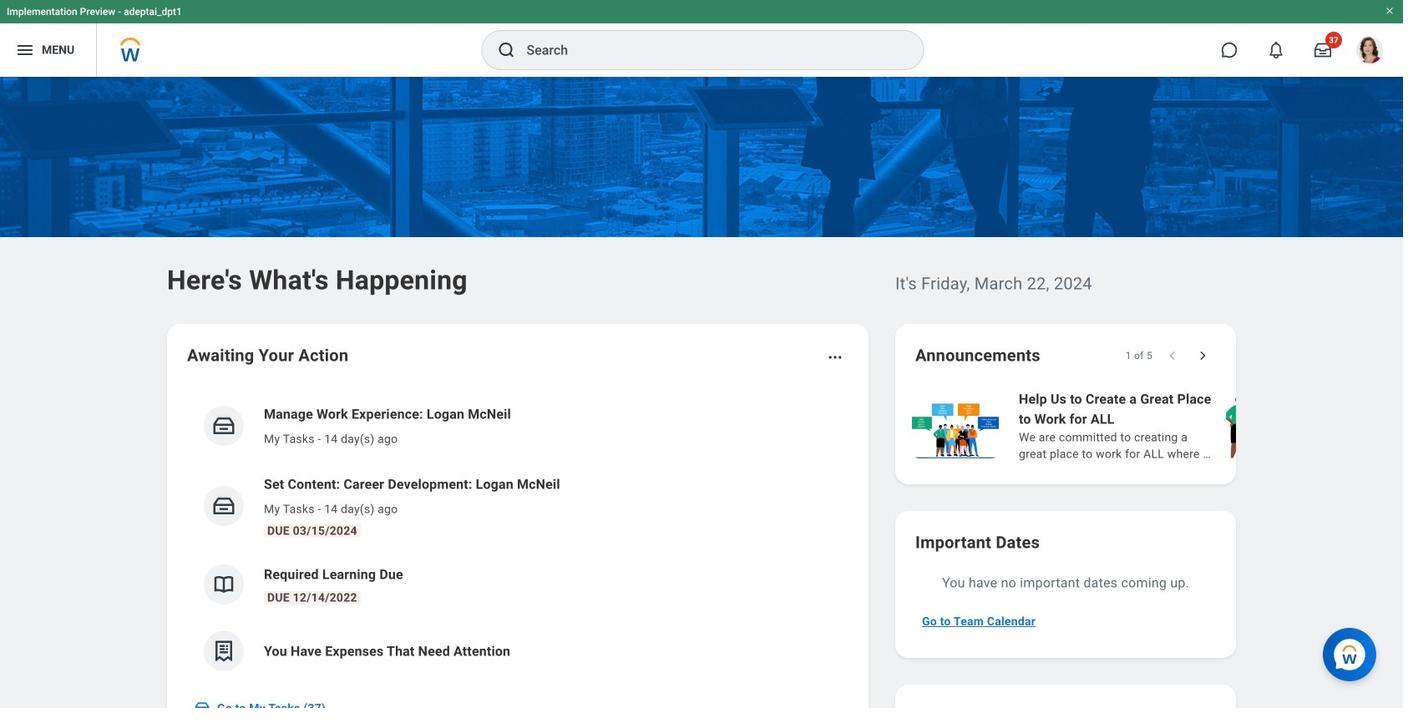 Task type: vqa. For each thing, say whether or not it's contained in the screenshot.
perspective image
no



Task type: describe. For each thing, give the bounding box(es) containing it.
0 vertical spatial inbox image
[[211, 494, 236, 519]]

inbox image
[[211, 414, 236, 439]]

justify image
[[15, 40, 35, 60]]

notifications large image
[[1268, 42, 1285, 58]]

dashboard expenses image
[[211, 639, 236, 664]]

chevron left small image
[[1165, 348, 1181, 364]]

0 horizontal spatial list
[[187, 391, 849, 685]]

inbox large image
[[1315, 42, 1332, 58]]

book open image
[[211, 572, 236, 597]]

chevron right small image
[[1195, 348, 1211, 364]]

related actions image
[[827, 349, 844, 366]]

Search Workday  search field
[[527, 32, 889, 69]]

profile logan mcneil image
[[1357, 37, 1383, 67]]



Task type: locate. For each thing, give the bounding box(es) containing it.
banner
[[0, 0, 1403, 77]]

list
[[909, 388, 1403, 464], [187, 391, 849, 685]]

search image
[[497, 40, 517, 60]]

status
[[1126, 349, 1153, 363]]

inbox image
[[211, 494, 236, 519], [194, 700, 211, 708]]

1 horizontal spatial inbox image
[[211, 494, 236, 519]]

1 vertical spatial inbox image
[[194, 700, 211, 708]]

0 horizontal spatial inbox image
[[194, 700, 211, 708]]

1 horizontal spatial list
[[909, 388, 1403, 464]]

close environment banner image
[[1385, 6, 1395, 16]]

main content
[[0, 77, 1403, 708]]



